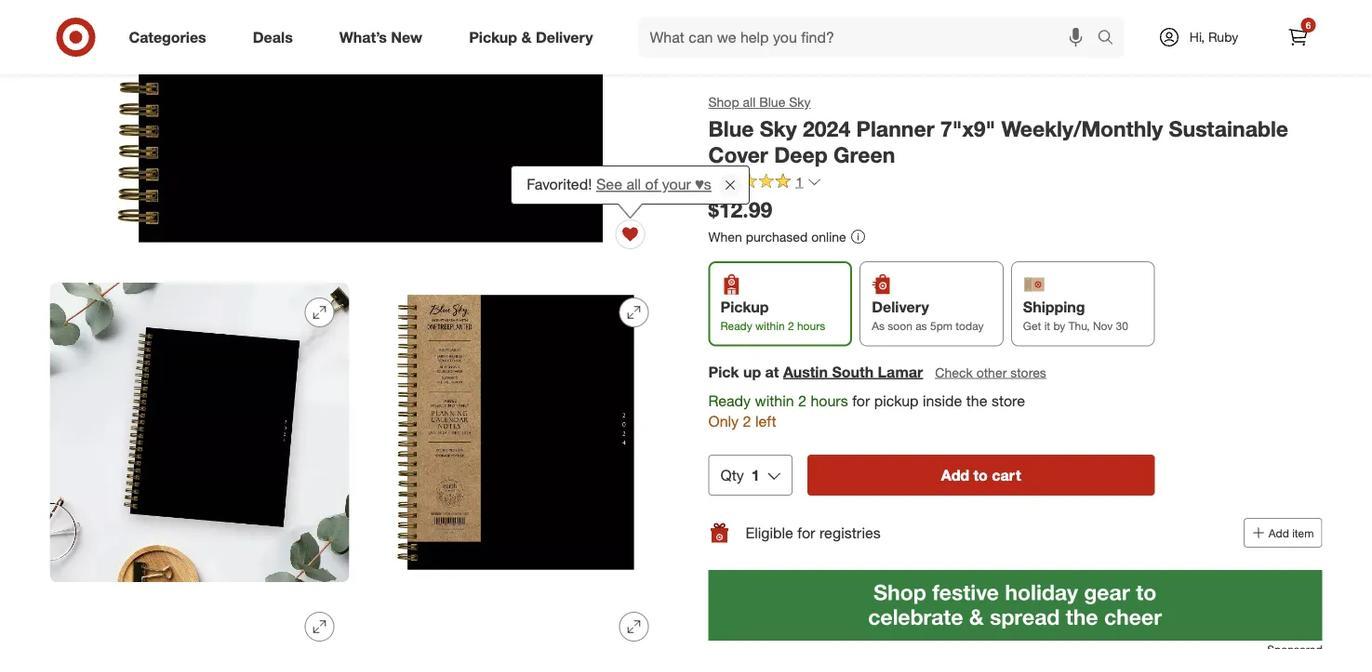 Task type: describe. For each thing, give the bounding box(es) containing it.
&
[[522, 28, 532, 46]]

cover
[[709, 142, 768, 168]]

hi, ruby
[[1190, 29, 1239, 45]]

pickup for ready
[[721, 298, 769, 316]]

to
[[974, 466, 988, 484]]

30
[[1116, 319, 1128, 333]]

see
[[596, 175, 622, 194]]

pickup
[[874, 392, 919, 410]]

it
[[1045, 319, 1051, 333]]

favorited!
[[527, 175, 592, 194]]

pick
[[709, 363, 739, 381]]

eligible for registries
[[746, 524, 881, 542]]

2 vertical spatial 2
[[743, 413, 751, 431]]

blue sky 2024 planner 7&#34;x9&#34; weekly/monthly sustainable cover deep green, 2 of 14 image
[[50, 283, 349, 582]]

blue sky 2024 planner 7&#34;x9&#34; weekly/monthly sustainable cover deep green, 1 of 14 image
[[50, 0, 664, 268]]

0 horizontal spatial blue
[[709, 115, 754, 141]]

soon
[[888, 319, 913, 333]]

inside
[[923, 392, 962, 410]]

of
[[645, 175, 658, 194]]

7"x9"
[[941, 115, 996, 141]]

categories
[[129, 28, 206, 46]]

qty 1
[[721, 466, 760, 484]]

ready inside pickup ready within 2 hours
[[721, 319, 752, 333]]

delivery as soon as 5pm today
[[872, 298, 984, 333]]

0 vertical spatial delivery
[[536, 28, 593, 46]]

nov
[[1093, 319, 1113, 333]]

deals link
[[237, 17, 316, 58]]

ready within 2 hours for pickup inside the store only 2 left
[[709, 392, 1025, 431]]

1 link
[[709, 173, 822, 194]]

delivery inside delivery as soon as 5pm today
[[872, 298, 929, 316]]

add to cart button
[[807, 455, 1155, 496]]

within inside "ready within 2 hours for pickup inside the store only 2 left"
[[755, 392, 794, 410]]

green
[[834, 142, 895, 168]]

cart
[[992, 466, 1021, 484]]

shop
[[709, 94, 739, 110]]

pickup & delivery
[[469, 28, 593, 46]]

pickup for &
[[469, 28, 517, 46]]

all inside 'shop all blue sky blue sky 2024 planner 7"x9" weekly/monthly sustainable cover deep green'
[[743, 94, 756, 110]]

pickup & delivery link
[[453, 17, 616, 58]]

by
[[1054, 319, 1066, 333]]

add for add item
[[1269, 526, 1289, 540]]

What can we help you find? suggestions appear below search field
[[639, 17, 1102, 58]]

$12.99
[[709, 197, 773, 223]]

deals
[[253, 28, 293, 46]]

shipping get it by thu, nov 30
[[1023, 298, 1128, 333]]

add item
[[1269, 526, 1314, 540]]

deep
[[774, 142, 828, 168]]

tooltip containing favorited!
[[511, 166, 750, 205]]

search button
[[1089, 17, 1134, 61]]

add for add to cart
[[941, 466, 970, 484]]

pickup ready within 2 hours
[[721, 298, 825, 333]]

what's new link
[[324, 17, 446, 58]]

when
[[709, 228, 742, 245]]

thu,
[[1069, 319, 1090, 333]]

purchased
[[746, 228, 808, 245]]

left
[[755, 413, 776, 431]]



Task type: vqa. For each thing, say whether or not it's contained in the screenshot.


Task type: locate. For each thing, give the bounding box(es) containing it.
add left to
[[941, 466, 970, 484]]

add inside add to cart 'button'
[[941, 466, 970, 484]]

tooltip
[[511, 166, 750, 205]]

all
[[743, 94, 756, 110], [627, 175, 641, 194]]

1 right qty
[[752, 466, 760, 484]]

ready up pick
[[721, 319, 752, 333]]

when purchased online
[[709, 228, 846, 245]]

2 inside pickup ready within 2 hours
[[788, 319, 794, 333]]

5pm
[[930, 319, 953, 333]]

ready up only
[[709, 392, 751, 410]]

1 vertical spatial 2
[[798, 392, 807, 410]]

see all of your ♥s link
[[596, 175, 712, 194]]

1 vertical spatial hours
[[811, 392, 848, 410]]

hi,
[[1190, 29, 1205, 45]]

advertisement region
[[709, 570, 1323, 641]]

pickup
[[469, 28, 517, 46], [721, 298, 769, 316]]

0 vertical spatial for
[[852, 392, 870, 410]]

2024
[[803, 115, 851, 141]]

eligible
[[746, 524, 794, 542]]

0 horizontal spatial add
[[941, 466, 970, 484]]

1 inside 'link'
[[796, 174, 803, 190]]

delivery right &
[[536, 28, 593, 46]]

stores
[[1011, 364, 1047, 380]]

categories link
[[113, 17, 230, 58]]

0 vertical spatial 2
[[788, 319, 794, 333]]

1 vertical spatial for
[[798, 524, 815, 542]]

1 horizontal spatial 2
[[788, 319, 794, 333]]

planner
[[857, 115, 935, 141]]

your
[[662, 175, 691, 194]]

1 vertical spatial sky
[[760, 115, 797, 141]]

shop all blue sky blue sky 2024 planner 7"x9" weekly/monthly sustainable cover deep green
[[709, 94, 1289, 168]]

1 horizontal spatial 1
[[796, 174, 803, 190]]

1 vertical spatial delivery
[[872, 298, 929, 316]]

blue
[[759, 94, 786, 110], [709, 115, 754, 141]]

0 vertical spatial all
[[743, 94, 756, 110]]

1 vertical spatial ready
[[709, 392, 751, 410]]

as
[[916, 319, 927, 333]]

within
[[756, 319, 785, 333], [755, 392, 794, 410]]

sky
[[789, 94, 811, 110], [760, 115, 797, 141]]

other
[[977, 364, 1007, 380]]

1 horizontal spatial all
[[743, 94, 756, 110]]

today
[[956, 319, 984, 333]]

search
[[1089, 30, 1134, 48]]

2
[[788, 319, 794, 333], [798, 392, 807, 410], [743, 413, 751, 431]]

store
[[992, 392, 1025, 410]]

blue sky 2024 planner 7&#34;x9&#34; weekly/monthly sustainable cover deep green, 5 of 14 image
[[364, 597, 664, 649]]

0 horizontal spatial 1
[[752, 466, 760, 484]]

sky up 2024 at the right top of the page
[[789, 94, 811, 110]]

sustainable
[[1169, 115, 1289, 141]]

hours inside "ready within 2 hours for pickup inside the store only 2 left"
[[811, 392, 848, 410]]

1 vertical spatial add
[[1269, 526, 1289, 540]]

weekly/monthly
[[1002, 115, 1163, 141]]

south
[[832, 363, 874, 381]]

1 vertical spatial 1
[[752, 466, 760, 484]]

sky up 'deep'
[[760, 115, 797, 141]]

1 vertical spatial pickup
[[721, 298, 769, 316]]

0 horizontal spatial pickup
[[469, 28, 517, 46]]

hours inside pickup ready within 2 hours
[[797, 319, 825, 333]]

shipping
[[1023, 298, 1085, 316]]

1 vertical spatial blue
[[709, 115, 754, 141]]

blue down shop
[[709, 115, 754, 141]]

0 horizontal spatial delivery
[[536, 28, 593, 46]]

delivery
[[536, 28, 593, 46], [872, 298, 929, 316]]

hours
[[797, 319, 825, 333], [811, 392, 848, 410]]

0 vertical spatial pickup
[[469, 28, 517, 46]]

only
[[709, 413, 739, 431]]

online
[[812, 228, 846, 245]]

austin
[[783, 363, 828, 381]]

6 link
[[1278, 17, 1319, 58]]

6
[[1306, 19, 1311, 31]]

1 vertical spatial within
[[755, 392, 794, 410]]

delivery up soon
[[872, 298, 929, 316]]

0 vertical spatial blue
[[759, 94, 786, 110]]

0 horizontal spatial for
[[798, 524, 815, 542]]

check other stores
[[935, 364, 1047, 380]]

add to cart
[[941, 466, 1021, 484]]

check
[[935, 364, 973, 380]]

2 up austin on the bottom
[[788, 319, 794, 333]]

pickup up the up
[[721, 298, 769, 316]]

1 horizontal spatial add
[[1269, 526, 1289, 540]]

blue sky 2024 planner 7&#34;x9&#34; weekly/monthly sustainable cover deep green, 3 of 14 image
[[364, 283, 664, 582]]

favorited! see all of your ♥s
[[527, 175, 712, 194]]

as
[[872, 319, 885, 333]]

within up at
[[756, 319, 785, 333]]

new
[[391, 28, 423, 46]]

check other stores button
[[934, 362, 1048, 383]]

within inside pickup ready within 2 hours
[[756, 319, 785, 333]]

what's
[[339, 28, 387, 46]]

registries
[[820, 524, 881, 542]]

add inside the add item button
[[1269, 526, 1289, 540]]

pick up at austin south lamar
[[709, 363, 923, 381]]

austin south lamar button
[[783, 361, 923, 383]]

1
[[796, 174, 803, 190], [752, 466, 760, 484]]

blue right shop
[[759, 94, 786, 110]]

0 vertical spatial sky
[[789, 94, 811, 110]]

1 horizontal spatial for
[[852, 392, 870, 410]]

2 down austin on the bottom
[[798, 392, 807, 410]]

blue sky 2024 planner 7&#34;x9&#34; weekly/monthly sustainable cover deep green, 4 of 14 image
[[50, 597, 349, 649]]

add left item
[[1269, 526, 1289, 540]]

pickup inside pickup ready within 2 hours
[[721, 298, 769, 316]]

0 horizontal spatial all
[[627, 175, 641, 194]]

up
[[743, 363, 761, 381]]

hours up pick up at austin south lamar
[[797, 319, 825, 333]]

add item button
[[1244, 518, 1323, 548]]

2 left left
[[743, 413, 751, 431]]

0 horizontal spatial 2
[[743, 413, 751, 431]]

all right shop
[[743, 94, 756, 110]]

within up left
[[755, 392, 794, 410]]

all left of
[[627, 175, 641, 194]]

for right eligible
[[798, 524, 815, 542]]

for inside "ready within 2 hours for pickup inside the store only 2 left"
[[852, 392, 870, 410]]

0 vertical spatial hours
[[797, 319, 825, 333]]

lamar
[[878, 363, 923, 381]]

ruby
[[1209, 29, 1239, 45]]

0 vertical spatial add
[[941, 466, 970, 484]]

0 vertical spatial within
[[756, 319, 785, 333]]

1 horizontal spatial pickup
[[721, 298, 769, 316]]

get
[[1023, 319, 1041, 333]]

♥s
[[695, 175, 712, 194]]

2 horizontal spatial 2
[[798, 392, 807, 410]]

for
[[852, 392, 870, 410], [798, 524, 815, 542]]

item
[[1293, 526, 1314, 540]]

at
[[765, 363, 779, 381]]

1 horizontal spatial delivery
[[872, 298, 929, 316]]

0 vertical spatial ready
[[721, 319, 752, 333]]

1 horizontal spatial blue
[[759, 94, 786, 110]]

1 vertical spatial all
[[627, 175, 641, 194]]

qty
[[721, 466, 744, 484]]

1 down 'deep'
[[796, 174, 803, 190]]

for down austin south lamar button on the bottom of page
[[852, 392, 870, 410]]

0 vertical spatial 1
[[796, 174, 803, 190]]

add
[[941, 466, 970, 484], [1269, 526, 1289, 540]]

hours down pick up at austin south lamar
[[811, 392, 848, 410]]

ready inside "ready within 2 hours for pickup inside the store only 2 left"
[[709, 392, 751, 410]]

what's new
[[339, 28, 423, 46]]

ready
[[721, 319, 752, 333], [709, 392, 751, 410]]

the
[[966, 392, 988, 410]]

pickup left &
[[469, 28, 517, 46]]



